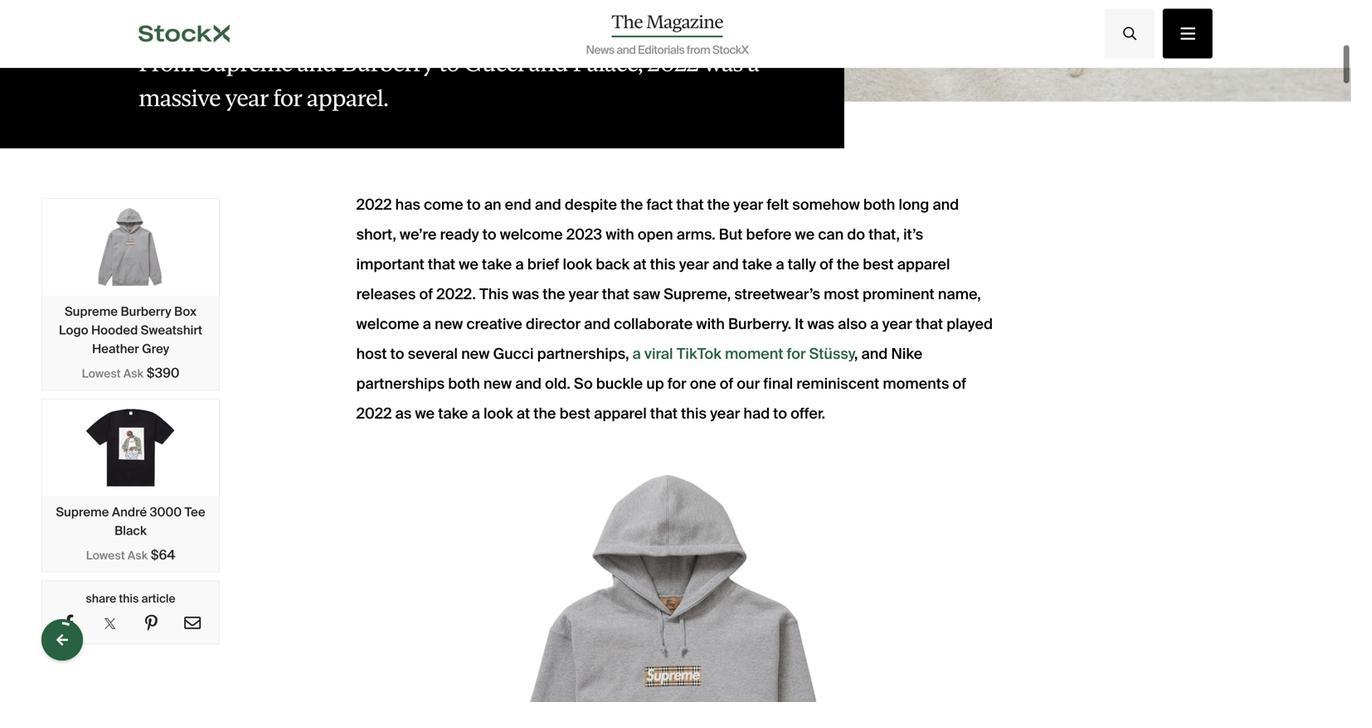 Task type: vqa. For each thing, say whether or not it's contained in the screenshot.
left "the"
no



Task type: locate. For each thing, give the bounding box(es) containing it.
welcome up brief
[[500, 225, 563, 244]]

take down before
[[742, 255, 772, 274]]

the down old.
[[533, 404, 556, 424]]

with up the back
[[606, 225, 634, 244]]

best
[[863, 255, 894, 274], [559, 404, 590, 424]]

0 vertical spatial apparel
[[897, 255, 950, 274]]

gucci
[[464, 50, 524, 76], [493, 345, 534, 364]]

1 horizontal spatial take
[[482, 255, 512, 274]]

a left viral
[[632, 345, 641, 364]]

2 vertical spatial we
[[415, 404, 435, 424]]

take up this in the top left of the page
[[482, 255, 512, 274]]

year right massive
[[225, 85, 268, 111]]

as
[[395, 404, 412, 424]]

ask left $390 at left
[[123, 366, 144, 382]]

grey
[[142, 341, 169, 357]]

of left the our
[[720, 375, 733, 394]]

that down the back
[[602, 285, 629, 304]]

2022 left as
[[356, 404, 392, 424]]

streetwear's
[[734, 285, 820, 304]]

this
[[650, 255, 676, 274], [681, 404, 707, 424], [119, 591, 139, 607]]

0 horizontal spatial take
[[438, 404, 468, 424]]

0 horizontal spatial with
[[606, 225, 634, 244]]

lowest down "heather"
[[82, 366, 121, 382]]

year inside the , and nike partnerships both new and old. so buckle up for one of our final reminiscent moments of 2022 as we take a look at the best apparel that this year had to offer.
[[710, 404, 740, 424]]

0 vertical spatial burberry
[[341, 50, 434, 76]]

0 horizontal spatial for
[[273, 85, 302, 111]]

it
[[795, 315, 804, 334]]

lowest down the black
[[86, 548, 125, 564]]

that down up
[[650, 404, 678, 424]]

2 horizontal spatial for
[[787, 345, 806, 364]]

0 vertical spatial for
[[273, 85, 302, 111]]

the left fact
[[620, 195, 643, 215]]

and
[[616, 42, 636, 58], [297, 50, 336, 76], [529, 50, 568, 76], [535, 195, 561, 215], [933, 195, 959, 215], [712, 255, 739, 274], [584, 315, 610, 334], [861, 345, 888, 364], [515, 375, 542, 394]]

the up the but
[[707, 195, 730, 215]]

2 vertical spatial new
[[483, 375, 512, 394]]

this inside 2022 has come to an end and despite the fact that the year felt somehow both long and short, we're ready to welcome 2023 with open arms. but before we can do that, it's important that we take a brief look back at this year and take a tally of the best apparel releases of 2022. this was the year that saw supreme, streetwear's most prominent name, welcome a new creative director and collaborate with burberry. it was also a year that played host to several new gucci partnerships,
[[650, 255, 676, 274]]

year
[[225, 85, 268, 111], [733, 195, 763, 215], [679, 255, 709, 274], [569, 285, 599, 304], [882, 315, 912, 334], [710, 404, 740, 424]]

0 vertical spatial lowest
[[82, 366, 121, 382]]

2 vertical spatial this
[[119, 591, 139, 607]]

supreme left "andré"
[[56, 504, 109, 521]]

1 vertical spatial gucci
[[493, 345, 534, 364]]

this inside the , and nike partnerships both new and old. so buckle up for one of our final reminiscent moments of 2022 as we take a look at the best apparel that this year had to offer.
[[681, 404, 707, 424]]

we left can
[[795, 225, 815, 244]]

of right moments
[[953, 375, 966, 394]]

supreme up massive
[[199, 50, 292, 76]]

for right up
[[667, 375, 686, 394]]

viral
[[644, 345, 673, 364]]

0 horizontal spatial was
[[512, 285, 539, 304]]

a viral tiktok moment for stüssy link
[[632, 345, 854, 364]]

0 vertical spatial supreme
[[199, 50, 292, 76]]

apparel
[[897, 255, 950, 274], [594, 404, 647, 424]]

1 vertical spatial lowest
[[86, 548, 125, 564]]

look inside the , and nike partnerships both new and old. so buckle up for one of our final reminiscent moments of 2022 as we take a look at the best apparel that this year had to offer.
[[483, 404, 513, 424]]

burberry.
[[728, 315, 791, 334]]

0 vertical spatial gucci
[[464, 50, 524, 76]]

the
[[620, 195, 643, 215], [707, 195, 730, 215], [837, 255, 859, 274], [543, 285, 565, 304], [533, 404, 556, 424]]

and left news
[[529, 50, 568, 76]]

we down ready
[[459, 255, 478, 274]]

a right as
[[472, 404, 480, 424]]

0 vertical spatial this
[[650, 255, 676, 274]]

lowest
[[82, 366, 121, 382], [86, 548, 125, 564]]

at
[[633, 255, 647, 274], [516, 404, 530, 424]]

played
[[946, 315, 993, 334]]

lowest inside lowest ask $390
[[82, 366, 121, 382]]

with up the tiktok
[[696, 315, 725, 334]]

1 horizontal spatial for
[[667, 375, 686, 394]]

both down several
[[448, 375, 480, 394]]

0 horizontal spatial look
[[483, 404, 513, 424]]

important
[[356, 255, 424, 274]]

can
[[818, 225, 844, 244]]

2022 up short,
[[356, 195, 392, 215]]

this down 'open'
[[650, 255, 676, 274]]

ask left $64
[[128, 548, 148, 564]]

we
[[795, 225, 815, 244], [459, 255, 478, 274], [415, 404, 435, 424]]

best down so
[[559, 404, 590, 424]]

,
[[854, 345, 858, 364]]

look
[[563, 255, 592, 274], [483, 404, 513, 424]]

2 horizontal spatial take
[[742, 255, 772, 274]]

a right from
[[748, 50, 759, 76]]

2022 down the magazine
[[647, 50, 699, 76]]

best inside the , and nike partnerships both new and old. so buckle up for one of our final reminiscent moments of 2022 as we take a look at the best apparel that this year had to offer.
[[559, 404, 590, 424]]

burberry up sweatshirt
[[121, 304, 171, 320]]

0 horizontal spatial this
[[119, 591, 139, 607]]

of right the tally
[[820, 255, 833, 274]]

apparel inside 2022 has come to an end and despite the fact that the year felt somehow both long and short, we're ready to welcome 2023 with open arms. but before we can do that, it's important that we take a brief look back at this year and take a tally of the best apparel releases of 2022. this was the year that saw supreme, streetwear's most prominent name, welcome a new creative director and collaborate with burberry. it was also a year that played host to several new gucci partnerships,
[[897, 255, 950, 274]]

1 horizontal spatial welcome
[[500, 225, 563, 244]]

ask inside lowest ask $64
[[128, 548, 148, 564]]

2 vertical spatial was
[[807, 315, 834, 334]]

reminiscent
[[796, 375, 879, 394]]

1 vertical spatial welcome
[[356, 315, 419, 334]]

1 vertical spatial at
[[516, 404, 530, 424]]

1 horizontal spatial with
[[696, 315, 725, 334]]

apparel down it's on the right of the page
[[897, 255, 950, 274]]

with
[[606, 225, 634, 244], [696, 315, 725, 334]]

2 horizontal spatial this
[[681, 404, 707, 424]]

burberry inside supreme burberry box logo hooded sweatshirt heather grey
[[121, 304, 171, 320]]

2 vertical spatial for
[[667, 375, 686, 394]]

both
[[863, 195, 895, 215], [448, 375, 480, 394]]

2 vertical spatial supreme
[[56, 504, 109, 521]]

despite
[[565, 195, 617, 215]]

0 vertical spatial ask
[[123, 366, 144, 382]]

and down the but
[[712, 255, 739, 274]]

0 vertical spatial at
[[633, 255, 647, 274]]

0 vertical spatial was
[[703, 50, 743, 76]]

1 horizontal spatial best
[[863, 255, 894, 274]]

1 horizontal spatial apparel
[[897, 255, 950, 274]]

1 horizontal spatial we
[[459, 255, 478, 274]]

supreme up logo
[[65, 304, 118, 320]]

prominent
[[863, 285, 934, 304]]

0 vertical spatial best
[[863, 255, 894, 274]]

ask for $390
[[123, 366, 144, 382]]

magazine
[[646, 11, 723, 32]]

1 horizontal spatial both
[[863, 195, 895, 215]]

1 vertical spatial this
[[681, 404, 707, 424]]

burberry inside from supreme and burberry to gucci and palace, 2022 was a massive year for apparel.
[[341, 50, 434, 76]]

1 vertical spatial best
[[559, 404, 590, 424]]

1 vertical spatial supreme
[[65, 304, 118, 320]]

supreme inside 'supreme andré 3000 tee black'
[[56, 504, 109, 521]]

apparel down buckle
[[594, 404, 647, 424]]

for
[[273, 85, 302, 111], [787, 345, 806, 364], [667, 375, 686, 394]]

0 horizontal spatial both
[[448, 375, 480, 394]]

2 horizontal spatial we
[[795, 225, 815, 244]]

was inside from supreme and burberry to gucci and palace, 2022 was a massive year for apparel.
[[703, 50, 743, 76]]

from
[[139, 50, 194, 76]]

we right as
[[415, 404, 435, 424]]

2022 inside the , and nike partnerships both new and old. so buckle up for one of our final reminiscent moments of 2022 as we take a look at the best apparel that this year had to offer.
[[356, 404, 392, 424]]

supreme burberry box logo hooded sweatshirt heather grey
[[59, 304, 202, 357]]

2 horizontal spatial was
[[807, 315, 834, 334]]

$64
[[151, 547, 175, 564]]

welcome down releases
[[356, 315, 419, 334]]

2022.
[[436, 285, 476, 304]]

supreme for $390
[[65, 304, 118, 320]]

0 horizontal spatial apparel
[[594, 404, 647, 424]]

1 vertical spatial both
[[448, 375, 480, 394]]

year left had
[[710, 404, 740, 424]]

burberry up the apparel.
[[341, 50, 434, 76]]

0 horizontal spatial best
[[559, 404, 590, 424]]

back
[[596, 255, 630, 274]]

2022
[[647, 50, 699, 76], [356, 195, 392, 215], [356, 404, 392, 424]]

look inside 2022 has come to an end and despite the fact that the year felt somehow both long and short, we're ready to welcome 2023 with open arms. but before we can do that, it's important that we take a brief look back at this year and take a tally of the best apparel releases of 2022. this was the year that saw supreme, streetwear's most prominent name, welcome a new creative director and collaborate with burberry. it was also a year that played host to several new gucci partnerships,
[[563, 255, 592, 274]]

for left the apparel.
[[273, 85, 302, 111]]

year down arms.
[[679, 255, 709, 274]]

1 vertical spatial ask
[[128, 548, 148, 564]]

a
[[748, 50, 759, 76], [515, 255, 524, 274], [776, 255, 784, 274], [423, 315, 431, 334], [870, 315, 879, 334], [632, 345, 641, 364], [472, 404, 480, 424]]

1 vertical spatial with
[[696, 315, 725, 334]]

ask inside lowest ask $390
[[123, 366, 144, 382]]

1 horizontal spatial at
[[633, 255, 647, 274]]

1 vertical spatial burberry
[[121, 304, 171, 320]]

of
[[820, 255, 833, 274], [419, 285, 433, 304], [720, 375, 733, 394], [953, 375, 966, 394]]

this right share
[[119, 591, 139, 607]]

1 horizontal spatial burberry
[[341, 50, 434, 76]]

1 vertical spatial apparel
[[594, 404, 647, 424]]

0 horizontal spatial at
[[516, 404, 530, 424]]

this down one on the right bottom of page
[[681, 404, 707, 424]]

both up that,
[[863, 195, 895, 215]]

best down that,
[[863, 255, 894, 274]]

tiktok
[[677, 345, 721, 364]]

take right as
[[438, 404, 468, 424]]

0 vertical spatial look
[[563, 255, 592, 274]]

1 horizontal spatial was
[[703, 50, 743, 76]]

was right it
[[807, 315, 834, 334]]

lowest inside lowest ask $64
[[86, 548, 125, 564]]

take
[[482, 255, 512, 274], [742, 255, 772, 274], [438, 404, 468, 424]]

at inside the , and nike partnerships both new and old. so buckle up for one of our final reminiscent moments of 2022 as we take a look at the best apparel that this year had to offer.
[[516, 404, 530, 424]]

creative
[[466, 315, 522, 334]]

the up the most
[[837, 255, 859, 274]]

0 horizontal spatial burberry
[[121, 304, 171, 320]]

end
[[505, 195, 531, 215]]

heather
[[92, 341, 139, 357]]

for down it
[[787, 345, 806, 364]]

2022 inside 2022 has come to an end and despite the fact that the year felt somehow both long and short, we're ready to welcome 2023 with open arms. but before we can do that, it's important that we take a brief look back at this year and take a tally of the best apparel releases of 2022. this was the year that saw supreme, streetwear's most prominent name, welcome a new creative director and collaborate with burberry. it was also a year that played host to several new gucci partnerships,
[[356, 195, 392, 215]]

supreme inside supreme burberry box logo hooded sweatshirt heather grey
[[65, 304, 118, 320]]

2022 inside from supreme and burberry to gucci and palace, 2022 was a massive year for apparel.
[[647, 50, 699, 76]]

0 horizontal spatial we
[[415, 404, 435, 424]]

was right this in the top left of the page
[[512, 285, 539, 304]]

0 vertical spatial new
[[435, 315, 463, 334]]

that,
[[868, 225, 900, 244]]

1 vertical spatial look
[[483, 404, 513, 424]]

to
[[439, 50, 459, 76], [467, 195, 481, 215], [482, 225, 496, 244], [390, 345, 404, 364], [773, 404, 787, 424]]

was down magazine
[[703, 50, 743, 76]]

0 vertical spatial both
[[863, 195, 895, 215]]

2 vertical spatial 2022
[[356, 404, 392, 424]]

for inside from supreme and burberry to gucci and palace, 2022 was a massive year for apparel.
[[273, 85, 302, 111]]

was
[[703, 50, 743, 76], [512, 285, 539, 304], [807, 315, 834, 334]]

0 vertical spatial 2022
[[647, 50, 699, 76]]

ask for $64
[[128, 548, 148, 564]]

1 vertical spatial was
[[512, 285, 539, 304]]

burberry
[[341, 50, 434, 76], [121, 304, 171, 320]]

supreme for $64
[[56, 504, 109, 521]]

1 horizontal spatial this
[[650, 255, 676, 274]]

so
[[574, 375, 593, 394]]

1 vertical spatial 2022
[[356, 195, 392, 215]]

1 horizontal spatial look
[[563, 255, 592, 274]]

0 vertical spatial we
[[795, 225, 815, 244]]

partnerships
[[356, 375, 445, 394]]

news and editorials from stockx
[[586, 42, 748, 58]]



Task type: describe. For each thing, give the bounding box(es) containing it.
it's
[[903, 225, 923, 244]]

year down prominent
[[882, 315, 912, 334]]

lowest for $64
[[86, 548, 125, 564]]

2022 has come to an end and despite the fact that the year felt somehow both long and short, we're ready to welcome 2023 with open arms. but before we can do that, it's important that we take a brief look back at this year and take a tally of the best apparel releases of 2022. this was the year that saw supreme, streetwear's most prominent name, welcome a new creative director and collaborate with burberry. it was also a year that played host to several new gucci partnerships,
[[356, 195, 993, 364]]

editorials
[[638, 42, 684, 58]]

and up the apparel.
[[297, 50, 336, 76]]

several
[[408, 345, 458, 364]]

open
[[638, 225, 673, 244]]

fact
[[646, 195, 673, 215]]

$390
[[147, 365, 179, 382]]

moment
[[725, 345, 783, 364]]

palace,
[[573, 50, 643, 76]]

and right long on the right top
[[933, 195, 959, 215]]

apparel inside the , and nike partnerships both new and old. so buckle up for one of our final reminiscent moments of 2022 as we take a look at the best apparel that this year had to offer.
[[594, 404, 647, 424]]

most
[[824, 285, 859, 304]]

apparel.
[[307, 85, 388, 111]]

both inside the , and nike partnerships both new and old. so buckle up for one of our final reminiscent moments of 2022 as we take a look at the best apparel that this year had to offer.
[[448, 375, 480, 394]]

0 vertical spatial with
[[606, 225, 634, 244]]

a inside the , and nike partnerships both new and old. so buckle up for one of our final reminiscent moments of 2022 as we take a look at the best apparel that this year had to offer.
[[472, 404, 480, 424]]

gucci inside 2022 has come to an end and despite the fact that the year felt somehow both long and short, we're ready to welcome 2023 with open arms. but before we can do that, it's important that we take a brief look back at this year and take a tally of the best apparel releases of 2022. this was the year that saw supreme, streetwear's most prominent name, welcome a new creative director and collaborate with burberry. it was also a year that played host to several new gucci partnerships,
[[493, 345, 534, 364]]

from supreme and burberry to gucci and palace, 2022 was a massive year for apparel.
[[139, 50, 759, 111]]

collaborate
[[614, 315, 693, 334]]

at inside 2022 has come to an end and despite the fact that the year felt somehow both long and short, we're ready to welcome 2023 with open arms. but before we can do that, it's important that we take a brief look back at this year and take a tally of the best apparel releases of 2022. this was the year that saw supreme, streetwear's most prominent name, welcome a new creative director and collaborate with burberry. it was also a year that played host to several new gucci partnerships,
[[633, 255, 647, 274]]

one
[[690, 375, 716, 394]]

the inside the , and nike partnerships both new and old. so buckle up for one of our final reminiscent moments of 2022 as we take a look at the best apparel that this year had to offer.
[[533, 404, 556, 424]]

host
[[356, 345, 387, 364]]

ready
[[440, 225, 479, 244]]

also
[[838, 315, 867, 334]]

year left felt
[[733, 195, 763, 215]]

0 horizontal spatial welcome
[[356, 315, 419, 334]]

, and nike partnerships both new and old. so buckle up for one of our final reminiscent moments of 2022 as we take a look at the best apparel that this year had to offer.
[[356, 345, 966, 424]]

moments
[[883, 375, 949, 394]]

to inside the , and nike partnerships both new and old. so buckle up for one of our final reminiscent moments of 2022 as we take a look at the best apparel that this year had to offer.
[[773, 404, 787, 424]]

0 vertical spatial welcome
[[500, 225, 563, 244]]

lowest for $390
[[82, 366, 121, 382]]

year inside from supreme and burberry to gucci and palace, 2022 was a massive year for apparel.
[[225, 85, 268, 111]]

supreme,
[[664, 285, 731, 304]]

for inside the , and nike partnerships both new and old. so buckle up for one of our final reminiscent moments of 2022 as we take a look at the best apparel that this year had to offer.
[[667, 375, 686, 394]]

take inside the , and nike partnerships both new and old. so buckle up for one of our final reminiscent moments of 2022 as we take a look at the best apparel that this year had to offer.
[[438, 404, 468, 424]]

1 vertical spatial for
[[787, 345, 806, 364]]

come
[[424, 195, 463, 215]]

short,
[[356, 225, 396, 244]]

releases
[[356, 285, 416, 304]]

we inside the , and nike partnerships both new and old. so buckle up for one of our final reminiscent moments of 2022 as we take a look at the best apparel that this year had to offer.
[[415, 404, 435, 424]]

director
[[526, 315, 581, 334]]

that right fact
[[676, 195, 704, 215]]

and up partnerships, at the left of the page
[[584, 315, 610, 334]]

a left the tally
[[776, 255, 784, 274]]

best inside 2022 has come to an end and despite the fact that the year felt somehow both long and short, we're ready to welcome 2023 with open arms. but before we can do that, it's important that we take a brief look back at this year and take a tally of the best apparel releases of 2022. this was the year that saw supreme, streetwear's most prominent name, welcome a new creative director and collaborate with burberry. it was also a year that played host to several new gucci partnerships,
[[863, 255, 894, 274]]

partnerships,
[[537, 345, 629, 364]]

felt
[[767, 195, 789, 215]]

sweatshirt
[[141, 322, 202, 339]]

a left brief
[[515, 255, 524, 274]]

both inside 2022 has come to an end and despite the fact that the year felt somehow both long and short, we're ready to welcome 2023 with open arms. but before we can do that, it's important that we take a brief look back at this year and take a tally of the best apparel releases of 2022. this was the year that saw supreme, streetwear's most prominent name, welcome a new creative director and collaborate with burberry. it was also a year that played host to several new gucci partnerships,
[[863, 195, 895, 215]]

has
[[395, 195, 420, 215]]

a right also
[[870, 315, 879, 334]]

our
[[737, 375, 760, 394]]

tee
[[185, 504, 205, 521]]

that inside the , and nike partnerships both new and old. so buckle up for one of our final reminiscent moments of 2022 as we take a look at the best apparel that this year had to offer.
[[650, 404, 678, 424]]

gucci inside from supreme and burberry to gucci and palace, 2022 was a massive year for apparel.
[[464, 50, 524, 76]]

year down the back
[[569, 285, 599, 304]]

and left old.
[[515, 375, 542, 394]]

from
[[687, 42, 710, 58]]

and right 'end'
[[535, 195, 561, 215]]

arms.
[[677, 225, 715, 244]]

hooded
[[91, 322, 138, 339]]

news
[[586, 42, 614, 58]]

stüssy
[[809, 345, 854, 364]]

a inside from supreme and burberry to gucci and palace, 2022 was a massive year for apparel.
[[748, 50, 759, 76]]

old.
[[545, 375, 570, 394]]

new inside the , and nike partnerships both new and old. so buckle up for one of our final reminiscent moments of 2022 as we take a look at the best apparel that this year had to offer.
[[483, 375, 512, 394]]

3000
[[150, 504, 182, 521]]

an
[[484, 195, 501, 215]]

the magazine
[[611, 11, 723, 32]]

logo
[[59, 322, 88, 339]]

saw
[[633, 285, 660, 304]]

final
[[763, 375, 793, 394]]

buckle
[[596, 375, 643, 394]]

black
[[115, 523, 147, 539]]

supreme inside from supreme and burberry to gucci and palace, 2022 was a massive year for apparel.
[[199, 50, 292, 76]]

that up 2022.
[[428, 255, 455, 274]]

we're
[[400, 225, 437, 244]]

share
[[86, 591, 116, 607]]

tally
[[788, 255, 816, 274]]

nike
[[891, 345, 922, 364]]

somehow
[[792, 195, 860, 215]]

supreme andré 3000 tee black
[[56, 504, 205, 539]]

share this article
[[86, 591, 175, 607]]

lowest ask $390
[[82, 365, 179, 382]]

a viral tiktok moment for stüssy
[[632, 345, 854, 364]]

the up director
[[543, 285, 565, 304]]

before
[[746, 225, 792, 244]]

and right news
[[616, 42, 636, 58]]

brief
[[527, 255, 559, 274]]

massive
[[139, 85, 220, 111]]

andré
[[112, 504, 147, 521]]

box
[[174, 304, 197, 320]]

of left 2022.
[[419, 285, 433, 304]]

article
[[141, 591, 175, 607]]

2023
[[566, 225, 602, 244]]

name,
[[938, 285, 981, 304]]

long
[[899, 195, 929, 215]]

that up the nike
[[916, 315, 943, 334]]

the
[[611, 11, 643, 32]]

and right ,
[[861, 345, 888, 364]]

up
[[646, 375, 664, 394]]

do
[[847, 225, 865, 244]]

this
[[479, 285, 509, 304]]

but
[[719, 225, 743, 244]]

lowest ask $64
[[86, 547, 175, 564]]

had
[[743, 404, 770, 424]]

stockx
[[712, 42, 748, 58]]

1 vertical spatial we
[[459, 255, 478, 274]]

a up several
[[423, 315, 431, 334]]

Search for articles, series, etc. text field
[[1105, 9, 1154, 58]]

to inside from supreme and burberry to gucci and palace, 2022 was a massive year for apparel.
[[439, 50, 459, 76]]

offer.
[[791, 404, 825, 424]]

1 vertical spatial new
[[461, 345, 490, 364]]



